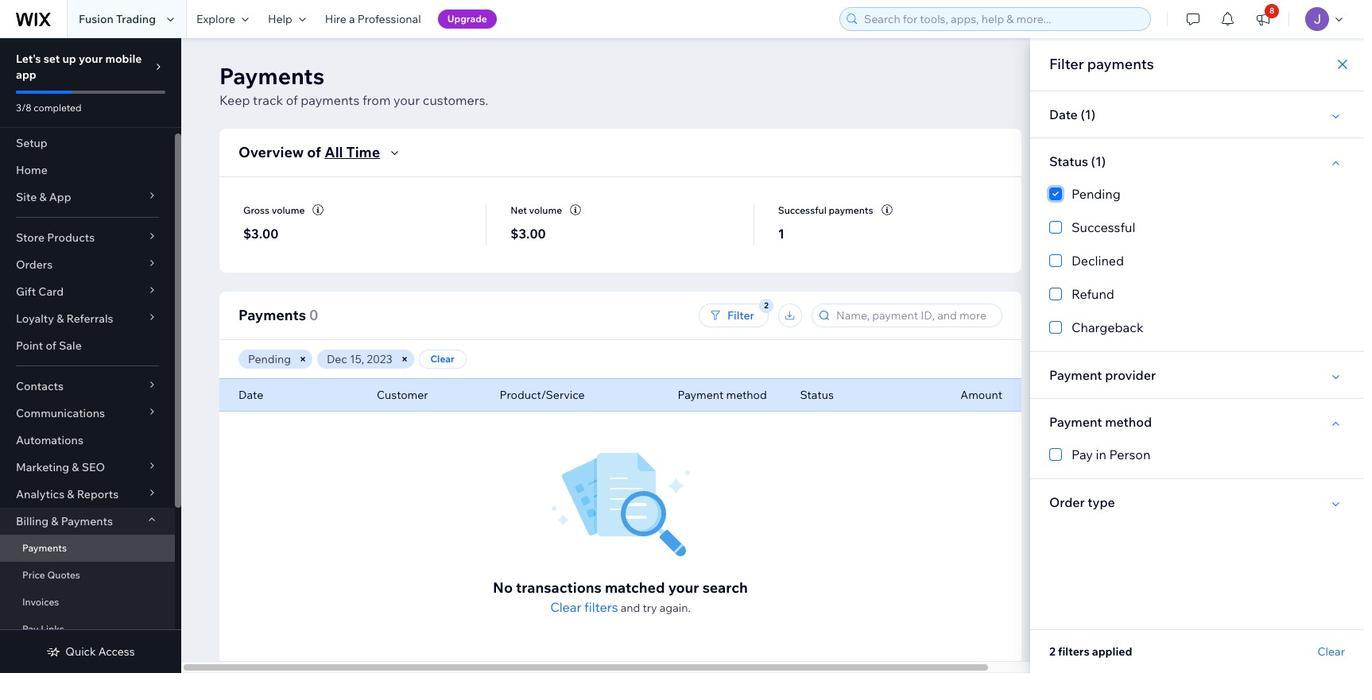 Task type: vqa. For each thing, say whether or not it's contained in the screenshot.
With
no



Task type: locate. For each thing, give the bounding box(es) containing it.
1 horizontal spatial payments
[[829, 204, 874, 216]]

point
[[16, 339, 43, 353]]

0 horizontal spatial method
[[727, 388, 767, 402]]

pending down status (1)
[[1072, 186, 1121, 202]]

0 horizontal spatial volume
[[272, 204, 305, 216]]

0 horizontal spatial of
[[46, 339, 56, 353]]

keep
[[220, 92, 250, 108]]

1 horizontal spatial pay
[[1072, 447, 1094, 463]]

quick
[[65, 645, 96, 659]]

1 horizontal spatial volume
[[529, 204, 562, 216]]

1 horizontal spatial of
[[286, 92, 298, 108]]

track
[[253, 92, 283, 108]]

payments up price quotes
[[22, 542, 67, 554]]

overview
[[239, 143, 304, 161]]

volume right net
[[529, 204, 562, 216]]

filters right 2
[[1059, 645, 1090, 659]]

analytics
[[16, 488, 65, 502]]

volume right gross
[[272, 204, 305, 216]]

net volume
[[511, 204, 562, 216]]

(1) down date (1)
[[1092, 153, 1106, 169]]

0 vertical spatial your
[[79, 52, 103, 66]]

fusion
[[79, 12, 114, 26]]

1 vertical spatial pay
[[22, 624, 39, 635]]

billing & payments
[[16, 515, 113, 529]]

clear
[[431, 353, 455, 365], [550, 600, 582, 616], [1318, 645, 1346, 659]]

1 vertical spatial method
[[1106, 414, 1152, 430]]

payments inside 'link'
[[22, 542, 67, 554]]

fusion trading
[[79, 12, 156, 26]]

quick access
[[65, 645, 135, 659]]

1 horizontal spatial your
[[394, 92, 420, 108]]

1 vertical spatial date
[[239, 388, 263, 402]]

0 horizontal spatial your
[[79, 52, 103, 66]]

communications button
[[0, 400, 175, 427]]

0 horizontal spatial date
[[239, 388, 263, 402]]

payments
[[220, 62, 325, 90], [239, 306, 306, 324], [61, 515, 113, 529], [22, 542, 67, 554]]

pay
[[1072, 447, 1094, 463], [22, 624, 39, 635]]

$3.00 down net volume
[[511, 226, 546, 242]]

2 $3.00 from the left
[[511, 226, 546, 242]]

$3.00 down gross
[[243, 226, 279, 242]]

1 horizontal spatial successful
[[1072, 220, 1136, 235]]

price
[[22, 569, 45, 581]]

& inside 'dropdown button'
[[72, 460, 79, 475]]

2 horizontal spatial payments
[[1088, 55, 1155, 73]]

payment method
[[678, 388, 767, 402], [1050, 414, 1152, 430]]

(1)
[[1081, 107, 1096, 122], [1092, 153, 1106, 169]]

0 vertical spatial of
[[286, 92, 298, 108]]

all time button
[[325, 143, 404, 162]]

1 vertical spatial clear button
[[1318, 645, 1346, 659]]

transactions
[[516, 579, 602, 597]]

pending
[[1072, 186, 1121, 202], [248, 352, 291, 367]]

and
[[621, 601, 640, 616]]

1 horizontal spatial method
[[1106, 414, 1152, 430]]

payments inside payments keep track of payments from your customers.
[[220, 62, 325, 90]]

sidebar element
[[0, 38, 181, 674]]

pending down payments 0 in the left top of the page
[[248, 352, 291, 367]]

successful
[[778, 204, 827, 216], [1072, 220, 1136, 235]]

1 vertical spatial successful
[[1072, 220, 1136, 235]]

customers.
[[423, 92, 489, 108]]

your inside payments keep track of payments from your customers.
[[394, 92, 420, 108]]

1 horizontal spatial clear button
[[1318, 645, 1346, 659]]

type
[[1088, 495, 1116, 511]]

1 vertical spatial of
[[307, 143, 321, 161]]

1 horizontal spatial filters
[[1059, 645, 1090, 659]]

1 volume from the left
[[272, 204, 305, 216]]

your up again.
[[669, 579, 700, 597]]

home
[[16, 163, 48, 177]]

of left all
[[307, 143, 321, 161]]

2 horizontal spatial clear
[[1318, 645, 1346, 659]]

0 vertical spatial payments
[[1088, 55, 1155, 73]]

your inside no transactions matched your search clear filters and try again.
[[669, 579, 700, 597]]

pay left in
[[1072, 447, 1094, 463]]

$3.00 for gross
[[243, 226, 279, 242]]

no
[[493, 579, 513, 597]]

payments up 'track'
[[220, 62, 325, 90]]

0 vertical spatial payment method
[[678, 388, 767, 402]]

status for status (1)
[[1050, 153, 1089, 169]]

payments up the payments 'link'
[[61, 515, 113, 529]]

app
[[16, 68, 36, 82]]

price quotes link
[[0, 562, 175, 589]]

of
[[286, 92, 298, 108], [307, 143, 321, 161], [46, 339, 56, 353]]

pay inside "checkbox"
[[1072, 447, 1094, 463]]

0 horizontal spatial pending
[[248, 352, 291, 367]]

trading
[[116, 12, 156, 26]]

filter for filter payments
[[1050, 55, 1085, 73]]

analytics & reports button
[[0, 481, 175, 508]]

store products button
[[0, 224, 175, 251]]

0 horizontal spatial clear button
[[419, 350, 467, 369]]

0 vertical spatial filters
[[585, 600, 618, 616]]

order type
[[1050, 495, 1116, 511]]

all
[[325, 143, 343, 161]]

set
[[44, 52, 60, 66]]

0 horizontal spatial payments
[[301, 92, 360, 108]]

1 horizontal spatial $3.00
[[511, 226, 546, 242]]

payments inside popup button
[[61, 515, 113, 529]]

0 horizontal spatial status
[[800, 388, 834, 402]]

1 horizontal spatial filter
[[1050, 55, 1085, 73]]

filter inside button
[[728, 309, 755, 323]]

0 vertical spatial filter
[[1050, 55, 1085, 73]]

declined
[[1072, 253, 1125, 269]]

your right from
[[394, 92, 420, 108]]

1 horizontal spatial pending
[[1072, 186, 1121, 202]]

0 vertical spatial clear
[[431, 353, 455, 365]]

1 vertical spatial (1)
[[1092, 153, 1106, 169]]

of left sale
[[46, 339, 56, 353]]

1 $3.00 from the left
[[243, 226, 279, 242]]

1 vertical spatial filter
[[728, 309, 755, 323]]

& right billing
[[51, 515, 58, 529]]

all time
[[325, 143, 380, 161]]

Pending checkbox
[[1050, 185, 1346, 204]]

filter payments
[[1050, 55, 1155, 73]]

contacts button
[[0, 373, 175, 400]]

clear filters button
[[550, 598, 618, 617]]

status (1)
[[1050, 153, 1106, 169]]

payments inside payments keep track of payments from your customers.
[[301, 92, 360, 108]]

provider
[[1106, 367, 1156, 383]]

8
[[1270, 6, 1275, 16]]

filter
[[1050, 55, 1085, 73], [728, 309, 755, 323]]

& left reports on the left
[[67, 488, 74, 502]]

& right loyalty
[[57, 312, 64, 326]]

1 horizontal spatial clear
[[550, 600, 582, 616]]

amount
[[961, 388, 1003, 402]]

1 vertical spatial payment method
[[1050, 414, 1152, 430]]

of inside payments keep track of payments from your customers.
[[286, 92, 298, 108]]

0 vertical spatial pending
[[1072, 186, 1121, 202]]

2 vertical spatial clear
[[1318, 645, 1346, 659]]

successful up declined
[[1072, 220, 1136, 235]]

product/service
[[500, 388, 585, 402]]

marketing & seo button
[[0, 454, 175, 481]]

2 volume from the left
[[529, 204, 562, 216]]

2 horizontal spatial your
[[669, 579, 700, 597]]

1 vertical spatial payments
[[301, 92, 360, 108]]

pay inside sidebar 'element'
[[22, 624, 39, 635]]

& for analytics
[[67, 488, 74, 502]]

(1) for (1)
[[1092, 153, 1106, 169]]

& right the site
[[39, 190, 47, 204]]

2 filters applied
[[1050, 645, 1133, 659]]

pay in person
[[1072, 447, 1151, 463]]

your for no
[[669, 579, 700, 597]]

site
[[16, 190, 37, 204]]

filters left and
[[585, 600, 618, 616]]

payments left the 0
[[239, 306, 306, 324]]

your inside let's set up your mobile app
[[79, 52, 103, 66]]

1 vertical spatial status
[[800, 388, 834, 402]]

upgrade button
[[438, 10, 497, 29]]

2 vertical spatial of
[[46, 339, 56, 353]]

matched
[[605, 579, 665, 597]]

2 vertical spatial payments
[[829, 204, 874, 216]]

0 horizontal spatial filter
[[728, 309, 755, 323]]

orders button
[[0, 251, 175, 278]]

(1) up status (1)
[[1081, 107, 1096, 122]]

0 vertical spatial date
[[1050, 107, 1078, 122]]

up
[[62, 52, 76, 66]]

2 vertical spatial your
[[669, 579, 700, 597]]

pay left links
[[22, 624, 39, 635]]

& left seo
[[72, 460, 79, 475]]

successful inside checkbox
[[1072, 220, 1136, 235]]

again.
[[660, 601, 691, 616]]

0 vertical spatial successful
[[778, 204, 827, 216]]

0 horizontal spatial successful
[[778, 204, 827, 216]]

0 vertical spatial (1)
[[1081, 107, 1096, 122]]

0 vertical spatial status
[[1050, 153, 1089, 169]]

1 vertical spatial your
[[394, 92, 420, 108]]

payments 0
[[239, 306, 318, 324]]

referrals
[[66, 312, 113, 326]]

$3.00
[[243, 226, 279, 242], [511, 226, 546, 242]]

15,
[[350, 352, 364, 367]]

0 horizontal spatial $3.00
[[243, 226, 279, 242]]

time
[[346, 143, 380, 161]]

order
[[1050, 495, 1085, 511]]

your right "up"
[[79, 52, 103, 66]]

filter for filter
[[728, 309, 755, 323]]

Declined checkbox
[[1050, 251, 1346, 270]]

of inside sidebar 'element'
[[46, 339, 56, 353]]

status for status
[[800, 388, 834, 402]]

of right 'track'
[[286, 92, 298, 108]]

0 vertical spatial pay
[[1072, 447, 1094, 463]]

successful up 1
[[778, 204, 827, 216]]

pending inside checkbox
[[1072, 186, 1121, 202]]

orders
[[16, 258, 53, 272]]

1 vertical spatial clear
[[550, 600, 582, 616]]

1 horizontal spatial status
[[1050, 153, 1089, 169]]

date for date (1)
[[1050, 107, 1078, 122]]

8 button
[[1246, 0, 1281, 38]]

in
[[1096, 447, 1107, 463]]

0 vertical spatial clear button
[[419, 350, 467, 369]]

1 horizontal spatial date
[[1050, 107, 1078, 122]]

successful for successful
[[1072, 220, 1136, 235]]

2 horizontal spatial of
[[307, 143, 321, 161]]

0 horizontal spatial filters
[[585, 600, 618, 616]]

0 horizontal spatial pay
[[22, 624, 39, 635]]

&
[[39, 190, 47, 204], [57, 312, 64, 326], [72, 460, 79, 475], [67, 488, 74, 502], [51, 515, 58, 529]]



Task type: describe. For each thing, give the bounding box(es) containing it.
seo
[[82, 460, 105, 475]]

0 vertical spatial payment
[[1050, 367, 1103, 383]]

card
[[38, 285, 64, 299]]

no transactions matched your search clear filters and try again.
[[493, 579, 748, 616]]

& for marketing
[[72, 460, 79, 475]]

marketing & seo
[[16, 460, 105, 475]]

analytics & reports
[[16, 488, 119, 502]]

clear inside no transactions matched your search clear filters and try again.
[[550, 600, 582, 616]]

person
[[1110, 447, 1151, 463]]

1 vertical spatial pending
[[248, 352, 291, 367]]

pay for pay in person
[[1072, 447, 1094, 463]]

1 vertical spatial payment
[[678, 388, 724, 402]]

date for date
[[239, 388, 263, 402]]

payments for payments 0
[[239, 306, 306, 324]]

payments link
[[0, 535, 175, 562]]

payments for filter payments
[[1088, 55, 1155, 73]]

billing & payments button
[[0, 508, 175, 535]]

app
[[49, 190, 71, 204]]

a
[[349, 12, 355, 26]]

applied
[[1093, 645, 1133, 659]]

products
[[47, 231, 95, 245]]

explore
[[196, 12, 235, 26]]

help button
[[258, 0, 316, 38]]

from
[[363, 92, 391, 108]]

loyalty & referrals
[[16, 312, 113, 326]]

payments for payments keep track of payments from your customers.
[[220, 62, 325, 90]]

try
[[643, 601, 657, 616]]

reports
[[77, 488, 119, 502]]

overview of
[[239, 143, 321, 161]]

pay for pay links
[[22, 624, 39, 635]]

successful payments
[[778, 204, 874, 216]]

completed
[[34, 102, 81, 114]]

Chargeback checkbox
[[1050, 318, 1346, 337]]

quotes
[[47, 569, 80, 581]]

loyalty
[[16, 312, 54, 326]]

Name, payment ID, and more field
[[832, 305, 997, 327]]

chargeback
[[1072, 320, 1144, 336]]

invoices
[[22, 596, 59, 608]]

1 vertical spatial filters
[[1059, 645, 1090, 659]]

date (1)
[[1050, 107, 1096, 122]]

2023
[[367, 352, 393, 367]]

1 horizontal spatial payment method
[[1050, 414, 1152, 430]]

payments for successful payments
[[829, 204, 874, 216]]

site & app button
[[0, 184, 175, 211]]

pay links link
[[0, 616, 175, 643]]

payment provider
[[1050, 367, 1156, 383]]

store products
[[16, 231, 95, 245]]

of for point of sale
[[46, 339, 56, 353]]

pay links
[[22, 624, 64, 635]]

gift card button
[[0, 278, 175, 305]]

0
[[309, 306, 318, 324]]

links
[[41, 624, 64, 635]]

of for overview of
[[307, 143, 321, 161]]

dec
[[327, 352, 347, 367]]

filters inside no transactions matched your search clear filters and try again.
[[585, 600, 618, 616]]

quick access button
[[46, 645, 135, 659]]

site & app
[[16, 190, 71, 204]]

your for let's
[[79, 52, 103, 66]]

filter button
[[699, 304, 769, 328]]

loyalty & referrals button
[[0, 305, 175, 332]]

volume for net volume
[[529, 204, 562, 216]]

Refund checkbox
[[1050, 285, 1346, 304]]

0 horizontal spatial clear
[[431, 353, 455, 365]]

point of sale
[[16, 339, 82, 353]]

store
[[16, 231, 45, 245]]

customer
[[377, 388, 428, 402]]

automations
[[16, 433, 83, 448]]

automations link
[[0, 427, 175, 454]]

gross
[[243, 204, 270, 216]]

dec 15, 2023
[[327, 352, 393, 367]]

help
[[268, 12, 293, 26]]

Pay in Person checkbox
[[1050, 445, 1346, 464]]

2 vertical spatial payment
[[1050, 414, 1103, 430]]

sale
[[59, 339, 82, 353]]

let's set up your mobile app
[[16, 52, 142, 82]]

Successful checkbox
[[1050, 218, 1346, 237]]

3/8
[[16, 102, 31, 114]]

mobile
[[105, 52, 142, 66]]

let's
[[16, 52, 41, 66]]

payments for payments
[[22, 542, 67, 554]]

access
[[98, 645, 135, 659]]

setup link
[[0, 130, 175, 157]]

point of sale link
[[0, 332, 175, 359]]

0 horizontal spatial payment method
[[678, 388, 767, 402]]

net
[[511, 204, 527, 216]]

3/8 completed
[[16, 102, 81, 114]]

setup
[[16, 136, 48, 150]]

successful for successful payments
[[778, 204, 827, 216]]

gift card
[[16, 285, 64, 299]]

& for loyalty
[[57, 312, 64, 326]]

$3.00 for net
[[511, 226, 546, 242]]

& for billing
[[51, 515, 58, 529]]

hire
[[325, 12, 347, 26]]

(1) for payments
[[1081, 107, 1096, 122]]

professional
[[358, 12, 421, 26]]

0 vertical spatial method
[[727, 388, 767, 402]]

price quotes
[[22, 569, 80, 581]]

marketing
[[16, 460, 69, 475]]

& for site
[[39, 190, 47, 204]]

gross volume
[[243, 204, 305, 216]]

volume for gross volume
[[272, 204, 305, 216]]

contacts
[[16, 379, 64, 394]]

Search for tools, apps, help & more... field
[[860, 8, 1146, 30]]



